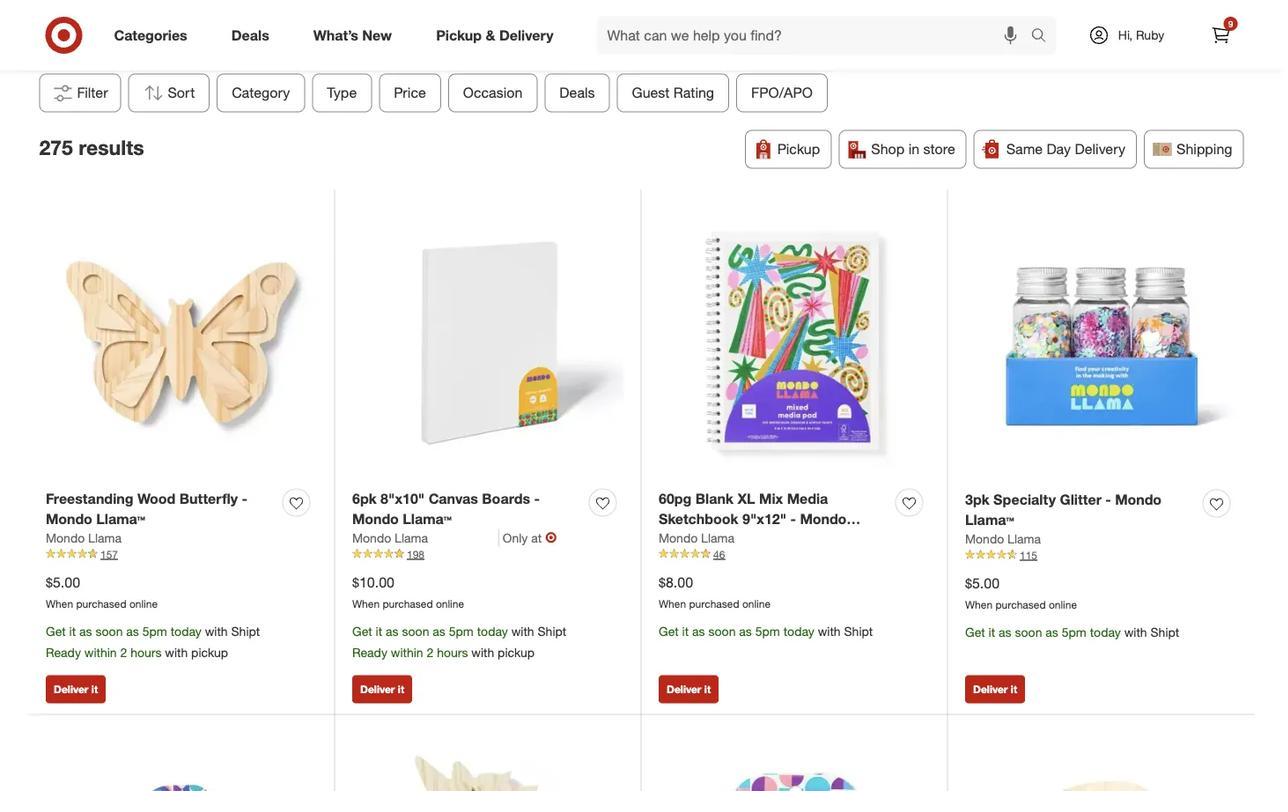 Task type: locate. For each thing, give the bounding box(es) containing it.
when for 6pk 8"x10" canvas boards - mondo llama™
[[352, 597, 380, 610]]

get it as soon as 5pm today with shipt ready within 2 hours with pickup
[[46, 624, 260, 661], [352, 624, 567, 661]]

today down the 115 link
[[1090, 625, 1121, 641]]

1 ready from the left
[[46, 645, 81, 661]]

search
[[1023, 28, 1066, 45]]

1 horizontal spatial pickup
[[778, 141, 820, 158]]

1 horizontal spatial ready
[[352, 645, 388, 661]]

-
[[242, 490, 248, 508], [534, 490, 540, 508], [1106, 491, 1112, 508], [791, 510, 797, 528]]

pickup down fpo/apo button
[[778, 141, 820, 158]]

llama™ down the 8"x10"
[[403, 510, 452, 528]]

online inside $10.00 when purchased online
[[436, 597, 464, 610]]

ready for $10.00
[[352, 645, 388, 661]]

purchased
[[76, 597, 126, 610], [383, 597, 433, 610], [689, 597, 740, 610], [996, 598, 1046, 611]]

blank
[[696, 490, 734, 508]]

it
[[69, 624, 76, 640], [376, 624, 382, 640], [682, 624, 689, 640], [989, 625, 996, 641], [92, 683, 98, 697], [398, 683, 405, 697], [705, 683, 711, 697], [1011, 683, 1018, 697]]

deals up category
[[231, 26, 269, 44]]

5pm down $8.00 when purchased online
[[756, 624, 780, 640]]

1 vertical spatial delivery
[[1075, 141, 1126, 158]]

6pk 8"x10" canvas boards - mondo llama™
[[352, 490, 540, 528]]

0 horizontal spatial get it as soon as 5pm today with shipt ready within 2 hours with pickup
[[46, 624, 260, 661]]

shipt
[[231, 624, 260, 640], [538, 624, 567, 640], [845, 624, 873, 640], [1151, 625, 1180, 641]]

2750ct pony bead set - mondo llama™ image
[[46, 733, 317, 791], [46, 733, 317, 791]]

¬
[[545, 529, 557, 546]]

mondo llama link down sketchbook
[[659, 529, 735, 547]]

llama™ inside the 60pg blank xl mix media sketchbook 9"x12" - mondo llama™
[[659, 531, 708, 548]]

2 deliver from the left
[[360, 683, 395, 697]]

guest rating button
[[617, 74, 730, 113]]

online down 198 link
[[436, 597, 464, 610]]

within
[[84, 645, 117, 661], [391, 645, 423, 661]]

0 horizontal spatial 2
[[120, 645, 127, 661]]

0 horizontal spatial within
[[84, 645, 117, 661]]

shop in store
[[872, 141, 956, 158]]

when inside $8.00 when purchased online
[[659, 597, 686, 610]]

when inside $10.00 when purchased online
[[352, 597, 380, 610]]

0 horizontal spatial ready
[[46, 645, 81, 661]]

hours for $10.00
[[437, 645, 468, 661]]

deliver it button
[[46, 676, 106, 704], [352, 676, 412, 704], [659, 676, 719, 704], [966, 676, 1026, 704]]

llama™
[[96, 510, 145, 528], [403, 510, 452, 528], [966, 511, 1015, 529], [659, 531, 708, 548]]

pickup inside button
[[778, 141, 820, 158]]

categories link
[[99, 16, 209, 55]]

0 horizontal spatial pickup
[[436, 26, 482, 44]]

pickup
[[191, 645, 228, 661], [498, 645, 535, 661]]

mondo
[[1116, 491, 1162, 508], [46, 510, 92, 528], [352, 510, 399, 528], [800, 510, 847, 528], [46, 530, 85, 546], [352, 530, 391, 546], [659, 530, 698, 546], [966, 531, 1005, 546]]

3 deliver it button from the left
[[659, 676, 719, 704]]

5pm
[[142, 624, 167, 640], [449, 624, 474, 640], [756, 624, 780, 640], [1062, 625, 1087, 641]]

pickup for 6pk 8"x10" canvas boards - mondo llama™
[[498, 645, 535, 661]]

get it as soon as 5pm today with shipt for $8.00
[[659, 624, 873, 640]]

- inside 6pk 8"x10" canvas boards - mondo llama™
[[534, 490, 540, 508]]

250ct alphabet jewelry beads - mondo llama™ image
[[659, 733, 930, 791], [659, 733, 930, 791]]

6pk 8"x10" canvas boards - mondo llama™ image
[[352, 208, 624, 479], [352, 208, 624, 479]]

xl
[[738, 490, 756, 508]]

1 horizontal spatial 2
[[427, 645, 434, 661]]

llama
[[88, 530, 122, 546], [395, 530, 428, 546], [701, 530, 735, 546], [1008, 531, 1041, 546]]

1 horizontal spatial $5.00 when purchased online
[[966, 575, 1078, 611]]

purchased for 3pk specialty glitter - mondo llama™
[[996, 598, 1046, 611]]

deliver it
[[54, 683, 98, 697], [360, 683, 405, 697], [667, 683, 711, 697], [974, 683, 1018, 697]]

2 hours from the left
[[437, 645, 468, 661]]

llama™ inside 3pk specialty glitter - mondo llama™
[[966, 511, 1015, 529]]

- inside the 60pg blank xl mix media sketchbook 9"x12" - mondo llama™
[[791, 510, 797, 528]]

get it as soon as 5pm today with shipt down $8.00 when purchased online
[[659, 624, 873, 640]]

0 vertical spatial delivery
[[499, 26, 554, 44]]

get it as soon as 5pm today with shipt ready within 2 hours with pickup for $10.00
[[352, 624, 567, 661]]

1 horizontal spatial deals
[[560, 85, 595, 102]]

delivery right & at the left top of the page
[[499, 26, 554, 44]]

delivery right day
[[1075, 141, 1126, 158]]

deals inside 'link'
[[231, 26, 269, 44]]

2 deliver it button from the left
[[352, 676, 412, 704]]

1 2 from the left
[[120, 645, 127, 661]]

$5.00 for 3pk specialty glitter - mondo llama™
[[966, 575, 1000, 592]]

price button
[[379, 74, 441, 113]]

sort button
[[128, 74, 210, 113]]

online for 8"x10"
[[436, 597, 464, 610]]

delivery
[[499, 26, 554, 44], [1075, 141, 1126, 158]]

- right the butterfly
[[242, 490, 248, 508]]

llama™ down the "3pk" on the bottom right
[[966, 511, 1015, 529]]

3pk specialty glitter - mondo llama™ image
[[966, 208, 1238, 480], [966, 208, 1238, 480]]

1 hours from the left
[[131, 645, 162, 661]]

mondo llama for freestanding wood butterfly - mondo llama™
[[46, 530, 122, 546]]

mondo llama down sketchbook
[[659, 530, 735, 546]]

when
[[46, 597, 73, 610], [352, 597, 380, 610], [659, 597, 686, 610], [966, 598, 993, 611]]

ruby
[[1137, 27, 1165, 43]]

deals inside button
[[560, 85, 595, 102]]

pickup
[[436, 26, 482, 44], [778, 141, 820, 158]]

llama™ down freestanding
[[96, 510, 145, 528]]

llama™ down sketchbook
[[659, 531, 708, 548]]

mondo llama link up 115 on the right bottom of the page
[[966, 530, 1041, 548]]

1 horizontal spatial pickup
[[498, 645, 535, 661]]

online down the 115 link
[[1049, 598, 1078, 611]]

3 deliver from the left
[[667, 683, 702, 697]]

purchased down 157
[[76, 597, 126, 610]]

soon down 157
[[96, 624, 123, 640]]

purchased inside $10.00 when purchased online
[[383, 597, 433, 610]]

specialty
[[994, 491, 1056, 508]]

freestanding wood unicorn - mondo llama™ image
[[352, 733, 624, 791], [352, 733, 624, 791]]

46
[[714, 548, 725, 561]]

only at ¬
[[503, 529, 557, 546]]

1 deliver it button from the left
[[46, 676, 106, 704]]

glitter
[[1060, 491, 1102, 508]]

purchased inside $8.00 when purchased online
[[689, 597, 740, 610]]

- inside freestanding wood butterfly - mondo llama™
[[242, 490, 248, 508]]

1 get it as soon as 5pm today with shipt ready within 2 hours with pickup from the left
[[46, 624, 260, 661]]

online for specialty
[[1049, 598, 1078, 611]]

1 horizontal spatial get it as soon as 5pm today with shipt
[[966, 625, 1180, 641]]

today down 46 link
[[784, 624, 815, 640]]

guest
[[632, 85, 670, 102]]

1 vertical spatial pickup
[[778, 141, 820, 158]]

4 deliver it from the left
[[974, 683, 1018, 697]]

llama up 46
[[701, 530, 735, 546]]

1 horizontal spatial delivery
[[1075, 141, 1126, 158]]

fpo/apo button
[[737, 74, 828, 113]]

as
[[79, 624, 92, 640], [126, 624, 139, 640], [386, 624, 399, 640], [433, 624, 446, 640], [693, 624, 705, 640], [739, 624, 752, 640], [999, 625, 1012, 641], [1046, 625, 1059, 641]]

deliver it button for freestanding wood butterfly - mondo llama™
[[46, 676, 106, 704]]

0 horizontal spatial deals
[[231, 26, 269, 44]]

llama for 60pg
[[701, 530, 735, 546]]

guest rating
[[632, 85, 715, 102]]

0 vertical spatial deals
[[231, 26, 269, 44]]

purchased for 6pk 8"x10" canvas boards - mondo llama™
[[383, 597, 433, 610]]

4 deliver it button from the left
[[966, 676, 1026, 704]]

online down 157 link
[[129, 597, 158, 610]]

deliver it for freestanding wood butterfly - mondo llama™
[[54, 683, 98, 697]]

$5.00 for freestanding wood butterfly - mondo llama™
[[46, 574, 80, 591]]

price
[[394, 85, 426, 102]]

- right boards
[[534, 490, 540, 508]]

deliver for 60pg blank xl mix media sketchbook 9"x12" - mondo llama™
[[667, 683, 702, 697]]

occasion button
[[448, 74, 538, 113]]

pickup for freestanding wood butterfly - mondo llama™
[[191, 645, 228, 661]]

2 deliver it from the left
[[360, 683, 405, 697]]

delivery inside pickup & delivery link
[[499, 26, 554, 44]]

mondo llama
[[46, 530, 122, 546], [352, 530, 428, 546], [659, 530, 735, 546], [966, 531, 1041, 546]]

llama™ inside 6pk 8"x10" canvas boards - mondo llama™
[[403, 510, 452, 528]]

60pg blank xl mix media sketchbook 9"x12" - mondo llama™ image
[[659, 208, 930, 479], [659, 208, 930, 479]]

today down 198 link
[[477, 624, 508, 640]]

ready for $5.00
[[46, 645, 81, 661]]

0 horizontal spatial $5.00
[[46, 574, 80, 591]]

deals left guest
[[560, 85, 595, 102]]

$5.00 when purchased online down 157
[[46, 574, 158, 610]]

pickup left & at the left top of the page
[[436, 26, 482, 44]]

online inside $8.00 when purchased online
[[743, 597, 771, 610]]

0 horizontal spatial get it as soon as 5pm today with shipt
[[659, 624, 873, 640]]

1 deliver it from the left
[[54, 683, 98, 697]]

get
[[46, 624, 66, 640], [352, 624, 372, 640], [659, 624, 679, 640], [966, 625, 986, 641]]

wood
[[137, 490, 176, 508]]

llama up 115 on the right bottom of the page
[[1008, 531, 1041, 546]]

2 pickup from the left
[[498, 645, 535, 661]]

deliver it for 60pg blank xl mix media sketchbook 9"x12" - mondo llama™
[[667, 683, 711, 697]]

purchased down $10.00
[[383, 597, 433, 610]]

online for wood
[[129, 597, 158, 610]]

0 horizontal spatial hours
[[131, 645, 162, 661]]

1 vertical spatial deals
[[560, 85, 595, 102]]

$5.00 down freestanding
[[46, 574, 80, 591]]

- right glitter
[[1106, 491, 1112, 508]]

2 within from the left
[[391, 645, 423, 661]]

hours
[[131, 645, 162, 661], [437, 645, 468, 661]]

1 horizontal spatial $5.00
[[966, 575, 1000, 592]]

store
[[924, 141, 956, 158]]

get it as soon as 5pm today with shipt ready within 2 hours with pickup for $5.00
[[46, 624, 260, 661]]

search button
[[1023, 16, 1066, 58]]

soon down $10.00 when purchased online
[[402, 624, 429, 640]]

$5.00 when purchased online down 115 on the right bottom of the page
[[966, 575, 1078, 611]]

1 pickup from the left
[[191, 645, 228, 661]]

today
[[171, 624, 202, 640], [477, 624, 508, 640], [784, 624, 815, 640], [1090, 625, 1121, 641]]

soon
[[96, 624, 123, 640], [402, 624, 429, 640], [709, 624, 736, 640], [1015, 625, 1043, 641]]

mondo llama up 198 on the left bottom of the page
[[352, 530, 428, 546]]

freestanding wood butterfly - mondo llama™ link
[[46, 489, 276, 529]]

$5.00 down the "3pk" on the bottom right
[[966, 575, 1000, 592]]

2 get it as soon as 5pm today with shipt ready within 2 hours with pickup from the left
[[352, 624, 567, 661]]

mondo llama link up 157
[[46, 529, 122, 547]]

2 for $5.00
[[120, 645, 127, 661]]

llama up 157
[[88, 530, 122, 546]]

deliver for 3pk specialty glitter - mondo llama™
[[974, 683, 1008, 697]]

llama™ inside freestanding wood butterfly - mondo llama™
[[96, 510, 145, 528]]

halloween freestanding wood base skull - mondo llama™ image
[[966, 733, 1238, 791], [966, 733, 1238, 791]]

3pk specialty glitter - mondo llama™ link
[[966, 490, 1196, 530]]

6pk 8"x10" canvas boards - mondo llama™ link
[[352, 489, 582, 529]]

0 horizontal spatial delivery
[[499, 26, 554, 44]]

delivery inside same day delivery button
[[1075, 141, 1126, 158]]

0 horizontal spatial pickup
[[191, 645, 228, 661]]

mondo llama up 157
[[46, 530, 122, 546]]

boards
[[482, 490, 531, 508]]

4 deliver from the left
[[974, 683, 1008, 697]]

1 horizontal spatial hours
[[437, 645, 468, 661]]

3pk specialty glitter - mondo llama™
[[966, 491, 1162, 529]]

hi,
[[1119, 27, 1133, 43]]

online down 46 link
[[743, 597, 771, 610]]

3 deliver it from the left
[[667, 683, 711, 697]]

sketchbook
[[659, 510, 739, 528]]

filter button
[[39, 74, 121, 113]]

purchased down the $8.00
[[689, 597, 740, 610]]

mondo llama link up 198 on the left bottom of the page
[[352, 529, 499, 547]]

What can we help you find? suggestions appear below search field
[[597, 16, 1036, 55]]

purchased down 115 on the right bottom of the page
[[996, 598, 1046, 611]]

5pm down 157 link
[[142, 624, 167, 640]]

mondo llama up 115 on the right bottom of the page
[[966, 531, 1041, 546]]

results
[[79, 135, 144, 160]]

1 horizontal spatial within
[[391, 645, 423, 661]]

freestanding wood butterfly - mondo llama™ image
[[46, 208, 317, 479], [46, 208, 317, 479]]

get it as soon as 5pm today with shipt down the 115 link
[[966, 625, 1180, 641]]

0 horizontal spatial $5.00 when purchased online
[[46, 574, 158, 610]]

0 vertical spatial pickup
[[436, 26, 482, 44]]

2 2 from the left
[[427, 645, 434, 661]]

2
[[120, 645, 127, 661], [427, 645, 434, 661]]

deliver it button for 3pk specialty glitter - mondo llama™
[[966, 676, 1026, 704]]

deals
[[231, 26, 269, 44], [560, 85, 595, 102]]

1 deliver from the left
[[54, 683, 89, 697]]

1 within from the left
[[84, 645, 117, 661]]

2 ready from the left
[[352, 645, 388, 661]]

mondo inside freestanding wood butterfly - mondo llama™
[[46, 510, 92, 528]]

$5.00
[[46, 574, 80, 591], [966, 575, 1000, 592]]

today down 157 link
[[171, 624, 202, 640]]

- down media in the right of the page
[[791, 510, 797, 528]]

mondo inside 3pk specialty glitter - mondo llama™
[[1116, 491, 1162, 508]]

deliver
[[54, 683, 89, 697], [360, 683, 395, 697], [667, 683, 702, 697], [974, 683, 1008, 697]]

1 horizontal spatial get it as soon as 5pm today with shipt ready within 2 hours with pickup
[[352, 624, 567, 661]]

butterfly
[[180, 490, 238, 508]]



Task type: vqa. For each thing, say whether or not it's contained in the screenshot.
'at'
yes



Task type: describe. For each thing, give the bounding box(es) containing it.
pickup button
[[745, 130, 832, 169]]

$5.00 when purchased online for freestanding wood butterfly - mondo llama™
[[46, 574, 158, 610]]

delivery for pickup & delivery
[[499, 26, 554, 44]]

canvas
[[429, 490, 478, 508]]

shipping button
[[1145, 130, 1244, 169]]

same day delivery
[[1007, 141, 1126, 158]]

115 link
[[966, 548, 1238, 563]]

delivery for same day delivery
[[1075, 141, 1126, 158]]

type
[[327, 85, 357, 102]]

mondo llama link for freestanding wood butterfly - mondo llama™
[[46, 529, 122, 547]]

in
[[909, 141, 920, 158]]

157 link
[[46, 547, 317, 562]]

pickup & delivery link
[[421, 16, 576, 55]]

9"x12"
[[743, 510, 787, 528]]

when for freestanding wood butterfly - mondo llama™
[[46, 597, 73, 610]]

shipping
[[1177, 141, 1233, 158]]

purchased for 60pg blank xl mix media sketchbook 9"x12" - mondo llama™
[[689, 597, 740, 610]]

60pg
[[659, 490, 692, 508]]

deliver it button for 6pk 8"x10" canvas boards - mondo llama™
[[352, 676, 412, 704]]

freestanding
[[46, 490, 133, 508]]

pickup & delivery
[[436, 26, 554, 44]]

what's
[[313, 26, 359, 44]]

$8.00 when purchased online
[[659, 574, 771, 610]]

deliver it button for 60pg blank xl mix media sketchbook 9"x12" - mondo llama™
[[659, 676, 719, 704]]

at
[[531, 530, 542, 546]]

new
[[362, 26, 392, 44]]

60pg blank xl mix media sketchbook 9"x12" - mondo llama™
[[659, 490, 847, 548]]

$10.00
[[352, 574, 395, 591]]

pickup for pickup & delivery
[[436, 26, 482, 44]]

mondo llama link for 60pg blank xl mix media sketchbook 9"x12" - mondo llama™
[[659, 529, 735, 547]]

deals link
[[216, 16, 291, 55]]

mondo llama for 60pg blank xl mix media sketchbook 9"x12" - mondo llama™
[[659, 530, 735, 546]]

mondo inside 6pk 8"x10" canvas boards - mondo llama™
[[352, 510, 399, 528]]

when for 60pg blank xl mix media sketchbook 9"x12" - mondo llama™
[[659, 597, 686, 610]]

5pm down the 115 link
[[1062, 625, 1087, 641]]

deliver for 6pk 8"x10" canvas boards - mondo llama™
[[360, 683, 395, 697]]

what's new
[[313, 26, 392, 44]]

deliver for freestanding wood butterfly - mondo llama™
[[54, 683, 89, 697]]

shop in store button
[[839, 130, 967, 169]]

categories
[[114, 26, 187, 44]]

filter
[[77, 85, 108, 102]]

deliver it for 6pk 8"x10" canvas boards - mondo llama™
[[360, 683, 405, 697]]

157
[[100, 548, 118, 561]]

within for $10.00
[[391, 645, 423, 661]]

$8.00
[[659, 574, 693, 591]]

115
[[1020, 549, 1038, 562]]

category
[[232, 85, 290, 102]]

5pm down $10.00 when purchased online
[[449, 624, 474, 640]]

fpo/apo
[[752, 85, 813, 102]]

same
[[1007, 141, 1043, 158]]

only
[[503, 530, 528, 546]]

6pk
[[352, 490, 377, 508]]

online for blank
[[743, 597, 771, 610]]

category button
[[217, 74, 305, 113]]

60pg blank xl mix media sketchbook 9"x12" - mondo llama™ link
[[659, 489, 889, 548]]

275
[[39, 135, 73, 160]]

mondo llama link for 3pk specialty glitter - mondo llama™
[[966, 530, 1041, 548]]

9
[[1229, 18, 1234, 29]]

8"x10"
[[381, 490, 425, 508]]

freestanding wood butterfly - mondo llama™
[[46, 490, 248, 528]]

day
[[1047, 141, 1071, 158]]

soon down 115 on the right bottom of the page
[[1015, 625, 1043, 641]]

mix
[[759, 490, 783, 508]]

2 for $10.00
[[427, 645, 434, 661]]

hi, ruby
[[1119, 27, 1165, 43]]

within for $5.00
[[84, 645, 117, 661]]

&
[[486, 26, 496, 44]]

275 results
[[39, 135, 144, 160]]

$10.00 when purchased online
[[352, 574, 464, 610]]

llama for freestanding
[[88, 530, 122, 546]]

$5.00 when purchased online for 3pk specialty glitter - mondo llama™
[[966, 575, 1078, 611]]

sort
[[168, 85, 195, 102]]

deals for deals 'link'
[[231, 26, 269, 44]]

deals for deals button
[[560, 85, 595, 102]]

get it as soon as 5pm today with shipt for $5.00
[[966, 625, 1180, 641]]

shop
[[872, 141, 905, 158]]

same day delivery button
[[974, 130, 1137, 169]]

hours for $5.00
[[131, 645, 162, 661]]

deals button
[[545, 74, 610, 113]]

pickup for pickup
[[778, 141, 820, 158]]

9 link
[[1202, 16, 1241, 55]]

type button
[[312, 74, 372, 113]]

media
[[787, 490, 828, 508]]

llama up 198 on the left bottom of the page
[[395, 530, 428, 546]]

when for 3pk specialty glitter - mondo llama™
[[966, 598, 993, 611]]

occasion
[[463, 85, 523, 102]]

mondo llama for 3pk specialty glitter - mondo llama™
[[966, 531, 1041, 546]]

rating
[[674, 85, 715, 102]]

46 link
[[659, 547, 930, 562]]

mondo inside the 60pg blank xl mix media sketchbook 9"x12" - mondo llama™
[[800, 510, 847, 528]]

llama for 3pk
[[1008, 531, 1041, 546]]

deliver it for 3pk specialty glitter - mondo llama™
[[974, 683, 1018, 697]]

198
[[407, 548, 425, 561]]

purchased for freestanding wood butterfly - mondo llama™
[[76, 597, 126, 610]]

what's new link
[[298, 16, 414, 55]]

198 link
[[352, 547, 624, 562]]

3pk
[[966, 491, 990, 508]]

- inside 3pk specialty glitter - mondo llama™
[[1106, 491, 1112, 508]]

soon down $8.00 when purchased online
[[709, 624, 736, 640]]



